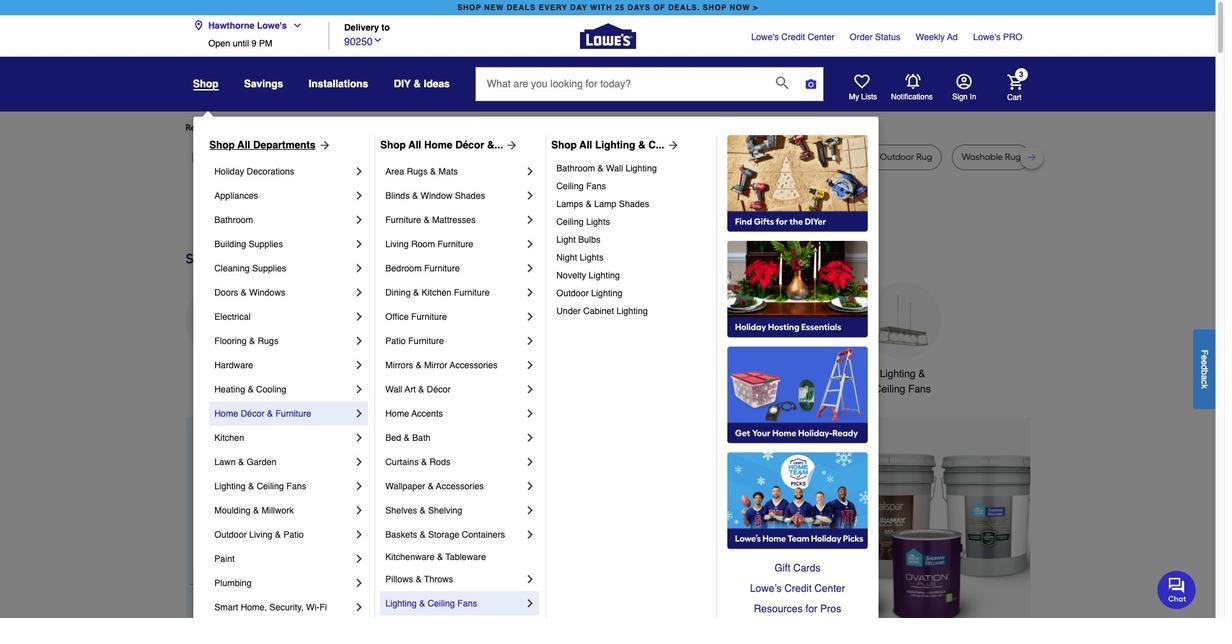 Task type: locate. For each thing, give the bounding box(es) containing it.
0 horizontal spatial all
[[237, 140, 250, 151]]

shades up ceiling lights link
[[619, 199, 649, 209]]

& inside bed & bath link
[[404, 433, 410, 444]]

electrical
[[214, 312, 251, 322]]

lowe's pro
[[973, 32, 1023, 42]]

bathroom button
[[670, 283, 747, 382]]

0 horizontal spatial kitchen
[[214, 433, 244, 444]]

& for 'moulding & millwork' link
[[253, 506, 259, 516]]

kitchen link
[[214, 426, 353, 451]]

bathroom
[[556, 163, 595, 174], [214, 215, 253, 225], [687, 369, 731, 380]]

free same-day delivery when you order 1 gallon or more of paint by 2 p m. image
[[419, 418, 1037, 619]]

1 horizontal spatial chevron down image
[[373, 35, 383, 45]]

arrow right image right desk
[[503, 139, 518, 152]]

chevron right image for home décor & furniture link
[[353, 408, 366, 421]]

furniture down bedroom furniture link
[[454, 288, 490, 298]]

& inside blinds & window shades link
[[412, 191, 418, 201]]

& inside shop all lighting & c... "link"
[[638, 140, 646, 151]]

washable
[[742, 152, 783, 163], [962, 152, 1003, 163]]

lowe's inside button
[[257, 20, 287, 31]]

1 horizontal spatial arrow right image
[[1007, 530, 1019, 542]]

shades
[[455, 191, 485, 201], [619, 199, 649, 209]]

chevron right image for bedroom furniture
[[524, 262, 537, 275]]

& inside furniture & mattresses link
[[424, 215, 430, 225]]

& for bed & bath link
[[404, 433, 410, 444]]

0 horizontal spatial lowe's
[[257, 20, 287, 31]]

chevron right image for pillows & throws link at the left
[[524, 574, 537, 586]]

chevron right image for smart home, security, wi-fi
[[353, 602, 366, 615]]

wall left art
[[385, 385, 402, 395]]

1 horizontal spatial rugs
[[407, 167, 428, 177]]

new
[[484, 3, 504, 12]]

allen right desk
[[507, 152, 527, 163]]

all down recommended searches for you heading at the top
[[580, 140, 592, 151]]

0 horizontal spatial for
[[288, 123, 300, 133]]

credit up resources for pros link
[[785, 584, 812, 595]]

1 vertical spatial supplies
[[252, 264, 286, 274]]

mirrors
[[385, 361, 413, 371]]

2 vertical spatial kitchen
[[214, 433, 244, 444]]

0 vertical spatial chevron down image
[[287, 20, 302, 31]]

1 horizontal spatial allen
[[635, 152, 655, 163]]

lighting inside outdoor lighting link
[[591, 288, 623, 299]]

outdoor for outdoor living & patio
[[214, 530, 247, 541]]

pillows
[[385, 575, 413, 585]]

décor
[[455, 140, 484, 151], [427, 385, 451, 395], [241, 409, 265, 419]]

chevron right image for blinds & window shades
[[524, 190, 537, 202]]

lights down bulbs on the left of page
[[580, 253, 604, 263]]

you for more suggestions for you
[[415, 123, 430, 133]]

1 horizontal spatial shop
[[380, 140, 406, 151]]

1 vertical spatial rugs
[[258, 336, 278, 347]]

1 horizontal spatial shades
[[619, 199, 649, 209]]

décor up desk
[[455, 140, 484, 151]]

arrow right image
[[316, 139, 331, 152], [1007, 530, 1019, 542]]

lowe's
[[257, 20, 287, 31], [751, 32, 779, 42], [973, 32, 1001, 42]]

& inside diy & ideas button
[[414, 78, 421, 90]]

0 horizontal spatial lighting & ceiling fans
[[214, 482, 306, 492]]

shop for shop all home décor &...
[[380, 140, 406, 151]]

shop left new
[[457, 3, 482, 12]]

shades inside lamps & lamp shades link
[[619, 199, 649, 209]]

my
[[849, 93, 859, 101]]

0 vertical spatial patio
[[385, 336, 406, 347]]

patio down office
[[385, 336, 406, 347]]

2 horizontal spatial lighting & ceiling fans
[[874, 369, 931, 396]]

ad
[[947, 32, 958, 42]]

0 horizontal spatial roth
[[548, 152, 566, 163]]

roth up ceiling fans
[[548, 152, 566, 163]]

3 rug from the left
[[281, 152, 297, 163]]

credit up search icon
[[781, 32, 805, 42]]

center
[[808, 32, 835, 42], [815, 584, 845, 595]]

center left order
[[808, 32, 835, 42]]

& for lamps & lamp shades link
[[586, 199, 592, 209]]

open until 9 pm
[[208, 38, 272, 48]]

0 vertical spatial decorations
[[247, 167, 294, 177]]

1 vertical spatial credit
[[785, 584, 812, 595]]

2 horizontal spatial lowe's
[[973, 32, 1001, 42]]

1 horizontal spatial you
[[415, 123, 430, 133]]

& inside 'moulding & millwork' link
[[253, 506, 259, 516]]

0 horizontal spatial patio
[[283, 530, 304, 541]]

e up b
[[1200, 360, 1210, 365]]

and for allen and roth area rug
[[529, 152, 546, 163]]

decorations down rug rug
[[247, 167, 294, 177]]

0 vertical spatial lights
[[586, 217, 610, 227]]

open
[[208, 38, 230, 48]]

patio furniture link
[[385, 329, 524, 354]]

lowe's pro link
[[973, 31, 1023, 43]]

c
[[1200, 380, 1210, 385]]

building supplies link
[[214, 232, 353, 257]]

& for blinds & window shades link
[[412, 191, 418, 201]]

1 all from the left
[[237, 140, 250, 151]]

0 horizontal spatial smart
[[214, 603, 238, 613]]

patio
[[385, 336, 406, 347], [283, 530, 304, 541]]

1 horizontal spatial kitchen
[[422, 288, 451, 298]]

rods
[[430, 458, 450, 468]]

1 horizontal spatial for
[[402, 123, 413, 133]]

chevron right image for flooring & rugs
[[353, 335, 366, 348]]

shop up the 'allen and roth area rug'
[[551, 140, 577, 151]]

0 vertical spatial center
[[808, 32, 835, 42]]

& inside 'bathroom & wall lighting' link
[[598, 163, 604, 174]]

1 horizontal spatial shop
[[703, 3, 727, 12]]

0 horizontal spatial chevron down image
[[287, 20, 302, 31]]

2 shop from the left
[[703, 3, 727, 12]]

chevron right image for patio furniture
[[524, 335, 537, 348]]

patio furniture
[[385, 336, 444, 347]]

recommended searches for you heading
[[185, 122, 1030, 135]]

2 and from the left
[[657, 152, 674, 163]]

you inside more suggestions for you link
[[415, 123, 430, 133]]

chevron right image for heating & cooling
[[353, 384, 366, 396]]

shop up '5x8'
[[209, 140, 235, 151]]

2 all from the left
[[409, 140, 421, 151]]

& inside lighting & ceiling fans
[[919, 369, 925, 380]]

living inside the living room furniture link
[[385, 239, 409, 250]]

office furniture
[[385, 312, 447, 322]]

plumbing link
[[214, 572, 353, 596]]

washable for washable area rug
[[742, 152, 783, 163]]

diy
[[394, 78, 411, 90]]

recommended searches for you
[[185, 123, 316, 133]]

1 vertical spatial living
[[249, 530, 273, 541]]

& for pillows & throws link at the left
[[416, 575, 422, 585]]

arrow left image
[[423, 530, 436, 542]]

0 horizontal spatial allen
[[507, 152, 527, 163]]

0 vertical spatial wall
[[606, 163, 623, 174]]

arrow right image
[[503, 139, 518, 152], [664, 139, 680, 152]]

1 horizontal spatial and
[[657, 152, 674, 163]]

kitchen left faucets
[[478, 369, 512, 380]]

2 horizontal spatial décor
[[455, 140, 484, 151]]

living inside outdoor living & patio link
[[249, 530, 273, 541]]

you left the more
[[302, 123, 316, 133]]

desk
[[458, 152, 478, 163]]

supplies up cleaning supplies
[[249, 239, 283, 250]]

& inside kitchenware & tableware 'link'
[[437, 553, 443, 563]]

& inside doors & windows 'link'
[[241, 288, 247, 298]]

1 horizontal spatial area
[[568, 152, 588, 163]]

night lights link
[[556, 249, 708, 267]]

appliances down holiday on the top left of page
[[214, 191, 258, 201]]

0 horizontal spatial and
[[529, 152, 546, 163]]

0 horizontal spatial decorations
[[247, 167, 294, 177]]

furniture
[[385, 215, 421, 225], [438, 239, 473, 250], [424, 264, 460, 274], [454, 288, 490, 298], [411, 312, 447, 322], [408, 336, 444, 347], [275, 409, 311, 419]]

0 vertical spatial lighting & ceiling fans
[[874, 369, 931, 396]]

arrow right image inside shop all home décor &... link
[[503, 139, 518, 152]]

supplies for building supplies
[[249, 239, 283, 250]]

shop new deals every day with 25 days of deals. shop now > link
[[455, 0, 761, 15]]

8 rug from the left
[[916, 152, 932, 163]]

millwork
[[262, 506, 294, 516]]

lowe's wishes you and your family a happy hanukkah. image
[[185, 204, 1030, 235]]

baskets & storage containers
[[385, 530, 505, 541]]

center for lowe's credit center
[[808, 32, 835, 42]]

accessories up 'shelves & shelving' link
[[436, 482, 484, 492]]

2 you from the left
[[415, 123, 430, 133]]

all inside "link"
[[580, 140, 592, 151]]

& for doors & windows 'link'
[[241, 288, 247, 298]]

gift cards link
[[727, 559, 868, 579]]

& inside the flooring & rugs link
[[249, 336, 255, 347]]

& inside 'mirrors & mirror accessories' "link"
[[416, 361, 422, 371]]

0 horizontal spatial you
[[302, 123, 316, 133]]

1 horizontal spatial all
[[409, 140, 421, 151]]

1 vertical spatial chevron down image
[[373, 35, 383, 45]]

search image
[[776, 76, 789, 89]]

lowe's home improvement logo image
[[580, 8, 636, 64]]

lighting & ceiling fans link down throws
[[385, 592, 524, 616]]

you for recommended searches for you
[[302, 123, 316, 133]]

home accents
[[385, 409, 443, 419]]

days
[[628, 3, 651, 12]]

lights down the 'lamps & lamp shades'
[[586, 217, 610, 227]]

living up "bedroom"
[[385, 239, 409, 250]]

0 horizontal spatial shop
[[209, 140, 235, 151]]

0 horizontal spatial living
[[249, 530, 273, 541]]

home accents link
[[385, 402, 524, 426]]

& inside area rugs & mats link
[[430, 167, 436, 177]]

for up furniture
[[402, 123, 413, 133]]

arrow right image inside shop all lighting & c... "link"
[[664, 139, 680, 152]]

arrow right image for shop all home décor &...
[[503, 139, 518, 152]]

under cabinet lighting link
[[556, 302, 708, 320]]

1 vertical spatial decorations
[[390, 384, 445, 396]]

1 vertical spatial kitchen
[[478, 369, 512, 380]]

& for heating & cooling link
[[248, 385, 254, 395]]

chevron right image for the office furniture link
[[524, 311, 537, 324]]

mirror
[[424, 361, 447, 371]]

fans
[[586, 181, 606, 191], [908, 384, 931, 396], [286, 482, 306, 492], [457, 599, 477, 609]]

décor down heating & cooling
[[241, 409, 265, 419]]

outdoor for outdoor lighting
[[556, 288, 589, 299]]

f e e d b a c k button
[[1193, 330, 1216, 409]]

weekly ad link
[[916, 31, 958, 43]]

get your home holiday-ready. image
[[727, 347, 868, 444]]

1 vertical spatial patio
[[283, 530, 304, 541]]

kitchen down the bedroom furniture on the top left of the page
[[422, 288, 451, 298]]

5 rug from the left
[[590, 152, 606, 163]]

1 horizontal spatial roth
[[676, 152, 694, 163]]

0 horizontal spatial arrow right image
[[316, 139, 331, 152]]

1 horizontal spatial wall
[[606, 163, 623, 174]]

heating & cooling link
[[214, 378, 353, 402]]

shades up furniture & mattresses link
[[455, 191, 485, 201]]

lawn & garden
[[214, 458, 277, 468]]

& inside dining & kitchen furniture link
[[413, 288, 419, 298]]

shop inside shop all departments link
[[209, 140, 235, 151]]

lowe's up pm
[[257, 20, 287, 31]]

0 horizontal spatial décor
[[241, 409, 265, 419]]

c...
[[649, 140, 664, 151]]

deals
[[507, 3, 536, 12]]

shelves & shelving
[[385, 506, 462, 516]]

for
[[288, 123, 300, 133], [402, 123, 413, 133], [806, 604, 818, 616]]

& inside lamps & lamp shades link
[[586, 199, 592, 209]]

sign in
[[952, 93, 976, 101]]

1 horizontal spatial lighting & ceiling fans link
[[385, 592, 524, 616]]

chevron right image for kitchen
[[353, 432, 366, 445]]

1 shop from the left
[[209, 140, 235, 151]]

kitchen inside dining & kitchen furniture link
[[422, 288, 451, 298]]

outdoor down novelty
[[556, 288, 589, 299]]

shades for blinds & window shades
[[455, 191, 485, 201]]

shop inside shop all lighting & c... "link"
[[551, 140, 577, 151]]

1 vertical spatial outdoor
[[214, 530, 247, 541]]

0 horizontal spatial lighting & ceiling fans link
[[214, 475, 353, 499]]

wall inside 'bathroom & wall lighting' link
[[606, 163, 623, 174]]

indoor
[[852, 152, 878, 163]]

chevron right image
[[353, 165, 366, 178], [524, 165, 537, 178], [524, 190, 537, 202], [353, 214, 366, 227], [524, 214, 537, 227], [524, 262, 537, 275], [353, 287, 366, 299], [353, 335, 366, 348], [524, 335, 537, 348], [353, 384, 366, 396], [524, 408, 537, 421], [353, 432, 366, 445], [524, 432, 537, 445], [524, 456, 537, 469], [524, 481, 537, 493], [353, 505, 366, 518], [524, 505, 537, 518], [353, 529, 366, 542], [353, 553, 366, 566], [353, 602, 366, 615]]

moulding & millwork link
[[214, 499, 353, 523]]

shop inside shop all home décor &... link
[[380, 140, 406, 151]]

lowe's down the >
[[751, 32, 779, 42]]

&...
[[487, 140, 503, 151]]

1 vertical spatial smart
[[214, 603, 238, 613]]

1 horizontal spatial décor
[[427, 385, 451, 395]]

bed & bath link
[[385, 426, 524, 451]]

sign
[[952, 93, 968, 101]]

wall down shop all lighting & c... "link"
[[606, 163, 623, 174]]

2 horizontal spatial kitchen
[[478, 369, 512, 380]]

1 rug from the left
[[201, 152, 217, 163]]

0 horizontal spatial washable
[[742, 152, 783, 163]]

2 horizontal spatial all
[[580, 140, 592, 151]]

1 arrow right image from the left
[[503, 139, 518, 152]]

smart inside button
[[777, 369, 804, 380]]

rugs down electrical link
[[258, 336, 278, 347]]

kitchen inside kitchen faucets button
[[478, 369, 512, 380]]

chevron right image for wall art & décor link
[[524, 384, 537, 396]]

9 rug from the left
[[1005, 152, 1021, 163]]

shop all departments
[[209, 140, 316, 151]]

location image
[[193, 20, 203, 31]]

for for searches
[[288, 123, 300, 133]]

3 all from the left
[[580, 140, 592, 151]]

1 horizontal spatial bathroom
[[556, 163, 595, 174]]

& inside baskets & storage containers link
[[420, 530, 426, 541]]

2 allen from the left
[[635, 152, 655, 163]]

kitchen up the lawn
[[214, 433, 244, 444]]

shop down more suggestions for you link
[[380, 140, 406, 151]]

light bulbs link
[[556, 231, 708, 249]]

lighting & ceiling fans inside button
[[874, 369, 931, 396]]

& inside 'shelves & shelving' link
[[420, 506, 426, 516]]

find gifts for the diyer. image
[[727, 135, 868, 232]]

0 vertical spatial accessories
[[450, 361, 498, 371]]

appliances up heating
[[199, 369, 249, 380]]

for for suggestions
[[402, 123, 413, 133]]

3 shop from the left
[[551, 140, 577, 151]]

2 washable from the left
[[962, 152, 1003, 163]]

1 horizontal spatial outdoor
[[556, 288, 589, 299]]

all down the recommended searches for you at top left
[[237, 140, 250, 151]]

kitchen inside kitchen link
[[214, 433, 244, 444]]

cart
[[1007, 93, 1022, 102]]

furniture down blinds
[[385, 215, 421, 225]]

1 vertical spatial lighting & ceiling fans
[[214, 482, 306, 492]]

1 washable from the left
[[742, 152, 783, 163]]

1 horizontal spatial patio
[[385, 336, 406, 347]]

0 horizontal spatial shop
[[457, 3, 482, 12]]

1 vertical spatial wall
[[385, 385, 402, 395]]

outdoor
[[556, 288, 589, 299], [214, 530, 247, 541]]

patio down 'moulding & millwork' link
[[283, 530, 304, 541]]

1 vertical spatial bathroom
[[214, 215, 253, 225]]

lights inside "link"
[[580, 253, 604, 263]]

lawn
[[214, 458, 236, 468]]

0 vertical spatial outdoor
[[556, 288, 589, 299]]

decorations
[[247, 167, 294, 177], [390, 384, 445, 396]]

0 vertical spatial arrow right image
[[316, 139, 331, 152]]

None search field
[[475, 67, 824, 113]]

& inside heating & cooling link
[[248, 385, 254, 395]]

e up d
[[1200, 355, 1210, 360]]

0 vertical spatial décor
[[455, 140, 484, 151]]

0 vertical spatial living
[[385, 239, 409, 250]]

containers
[[462, 530, 505, 541]]

shelves & shelving link
[[385, 499, 524, 523]]

1 horizontal spatial washable
[[962, 152, 1003, 163]]

2 arrow right image from the left
[[664, 139, 680, 152]]

wallpaper
[[385, 482, 425, 492]]

chevron right image for wallpaper & accessories
[[524, 481, 537, 493]]

0 vertical spatial appliances
[[214, 191, 258, 201]]

home,
[[241, 603, 267, 613]]

chevron down image
[[287, 20, 302, 31], [373, 35, 383, 45]]

supplies up the windows
[[252, 264, 286, 274]]

furniture up dining & kitchen furniture at the top left of the page
[[424, 264, 460, 274]]

for up the departments
[[288, 123, 300, 133]]

0 horizontal spatial bathroom
[[214, 215, 253, 225]]

christmas decorations button
[[379, 283, 456, 398]]

0 vertical spatial bathroom
[[556, 163, 595, 174]]

0 horizontal spatial wall
[[385, 385, 402, 395]]

roth for area
[[548, 152, 566, 163]]

shop all departments link
[[209, 138, 331, 153]]

chevron right image for building supplies link
[[353, 238, 366, 251]]

washable for washable rug
[[962, 152, 1003, 163]]

0 horizontal spatial area
[[326, 152, 345, 163]]

& inside lawn & garden link
[[238, 458, 244, 468]]

and
[[529, 152, 546, 163], [657, 152, 674, 163]]

rugs
[[407, 167, 428, 177], [258, 336, 278, 347]]

chevron right image for area rugs & mats
[[524, 165, 537, 178]]

& inside pillows & throws link
[[416, 575, 422, 585]]

1 horizontal spatial decorations
[[390, 384, 445, 396]]

furniture down dining & kitchen furniture at the top left of the page
[[411, 312, 447, 322]]

lowe's left pro
[[973, 32, 1001, 42]]

2 horizontal spatial shop
[[551, 140, 577, 151]]

k
[[1200, 385, 1210, 389]]

order status link
[[850, 31, 901, 43]]

kitchen faucets
[[478, 369, 551, 380]]

2 roth from the left
[[676, 152, 694, 163]]

light
[[556, 235, 576, 245]]

2 vertical spatial bathroom
[[687, 369, 731, 380]]

&
[[414, 78, 421, 90], [638, 140, 646, 151], [598, 163, 604, 174], [430, 167, 436, 177], [412, 191, 418, 201], [586, 199, 592, 209], [424, 215, 430, 225], [241, 288, 247, 298], [413, 288, 419, 298], [249, 336, 255, 347], [416, 361, 422, 371], [919, 369, 925, 380], [248, 385, 254, 395], [418, 385, 424, 395], [267, 409, 273, 419], [404, 433, 410, 444], [238, 458, 244, 468], [421, 458, 427, 468], [248, 482, 254, 492], [428, 482, 434, 492], [253, 506, 259, 516], [420, 506, 426, 516], [275, 530, 281, 541], [420, 530, 426, 541], [437, 553, 443, 563], [416, 575, 422, 585], [419, 599, 425, 609]]

smart for smart home, security, wi-fi
[[214, 603, 238, 613]]

kitchen for kitchen
[[214, 433, 244, 444]]

& inside curtains & rods 'link'
[[421, 458, 427, 468]]

décor down mirrors & mirror accessories
[[427, 385, 451, 395]]

allen down c...
[[635, 152, 655, 163]]

& inside wallpaper & accessories link
[[428, 482, 434, 492]]

1 horizontal spatial lowe's
[[751, 32, 779, 42]]

lighting & ceiling fans link up the 'millwork'
[[214, 475, 353, 499]]

ceiling inside ceiling lights link
[[556, 217, 584, 227]]

rugs down furniture
[[407, 167, 428, 177]]

1 vertical spatial lights
[[580, 253, 604, 263]]

1 vertical spatial appliances
[[199, 369, 249, 380]]

1 roth from the left
[[548, 152, 566, 163]]

0 vertical spatial supplies
[[249, 239, 283, 250]]

you up shop all home décor &... at the left
[[415, 123, 430, 133]]

2 horizontal spatial bathroom
[[687, 369, 731, 380]]

all
[[237, 140, 250, 151], [409, 140, 421, 151], [580, 140, 592, 151]]

lights for ceiling lights
[[586, 217, 610, 227]]

2 vertical spatial lighting & ceiling fans
[[385, 599, 477, 609]]

1 and from the left
[[529, 152, 546, 163]]

roth up the ceiling fans link
[[676, 152, 694, 163]]

25 days of deals. don't miss deals every day. same-day delivery on in-stock orders placed by 2 p m. image
[[185, 418, 391, 619]]

1 vertical spatial décor
[[427, 385, 451, 395]]

7 rug from the left
[[806, 152, 822, 163]]

my lists
[[849, 93, 877, 101]]

accessories down patio furniture link on the left bottom of the page
[[450, 361, 498, 371]]

credit
[[781, 32, 805, 42], [785, 584, 812, 595]]

chat invite button image
[[1158, 571, 1197, 610]]

1 horizontal spatial arrow right image
[[664, 139, 680, 152]]

lowe's home improvement account image
[[956, 74, 972, 89]]

chevron right image
[[353, 190, 366, 202], [353, 238, 366, 251], [524, 238, 537, 251], [353, 262, 366, 275], [524, 287, 537, 299], [353, 311, 366, 324], [524, 311, 537, 324], [353, 359, 366, 372], [524, 359, 537, 372], [524, 384, 537, 396], [353, 408, 366, 421], [353, 456, 366, 469], [353, 481, 366, 493], [524, 529, 537, 542], [524, 574, 537, 586], [353, 578, 366, 590], [524, 598, 537, 611]]

decorations inside 'button'
[[390, 384, 445, 396]]

for up scroll to item #5 image
[[806, 604, 818, 616]]

chevron right image for bathroom
[[353, 214, 366, 227]]

& for the flooring & rugs link
[[249, 336, 255, 347]]

shelves
[[385, 506, 417, 516]]

1 e from the top
[[1200, 355, 1210, 360]]

decorations down christmas
[[390, 384, 445, 396]]

1 horizontal spatial living
[[385, 239, 409, 250]]

2 horizontal spatial area
[[785, 152, 804, 163]]

0 horizontal spatial rugs
[[258, 336, 278, 347]]

lowe's home improvement notification center image
[[905, 74, 921, 89]]

center up pros
[[815, 584, 845, 595]]

all up furniture
[[409, 140, 421, 151]]

2 shop from the left
[[380, 140, 406, 151]]

dining & kitchen furniture
[[385, 288, 490, 298]]

& for baskets & storage containers link
[[420, 530, 426, 541]]

living down the moulding & millwork
[[249, 530, 273, 541]]

shop left now
[[703, 3, 727, 12]]

bedroom
[[385, 264, 422, 274]]

resources for pros link
[[727, 600, 868, 619]]

outdoor down the moulding
[[214, 530, 247, 541]]

chevron right image for lawn & garden link
[[353, 456, 366, 469]]

1 allen from the left
[[507, 152, 527, 163]]

0 vertical spatial kitchen
[[422, 288, 451, 298]]

shades inside blinds & window shades link
[[455, 191, 485, 201]]

0 vertical spatial credit
[[781, 32, 805, 42]]

& for lawn & garden link
[[238, 458, 244, 468]]

1 you from the left
[[302, 123, 316, 133]]

outdoor
[[880, 152, 914, 163]]

outdoor living & patio link
[[214, 523, 353, 548]]

0 horizontal spatial outdoor
[[214, 530, 247, 541]]

chevron right image for moulding & millwork
[[353, 505, 366, 518]]

arrow right image up 'bathroom & wall lighting' link
[[664, 139, 680, 152]]

pillows & throws link
[[385, 568, 524, 592]]

in
[[970, 93, 976, 101]]



Task type: vqa. For each thing, say whether or not it's contained in the screenshot.
9
yes



Task type: describe. For each thing, give the bounding box(es) containing it.
savings button
[[244, 73, 283, 96]]

smart home
[[777, 369, 834, 380]]

weekly
[[916, 32, 945, 42]]

chevron right image for doors & windows
[[353, 287, 366, 299]]

all for home
[[409, 140, 421, 151]]

chevron right image for baskets & storage containers link
[[524, 529, 537, 542]]

blinds & window shades
[[385, 191, 485, 201]]

lamps & lamp shades link
[[556, 195, 708, 213]]

& for diy & ideas button
[[414, 78, 421, 90]]

& inside home décor & furniture link
[[267, 409, 273, 419]]

lamp
[[594, 199, 617, 209]]

decorations for holiday
[[247, 167, 294, 177]]

& for furniture & mattresses link
[[424, 215, 430, 225]]

chevron right image for electrical link
[[353, 311, 366, 324]]

weekly ad
[[916, 32, 958, 42]]

christmas
[[395, 369, 441, 380]]

& inside wall art & décor link
[[418, 385, 424, 395]]

lighting inside novelty lighting link
[[589, 271, 620, 281]]

more
[[327, 123, 348, 133]]

lighting inside shop all lighting & c... "link"
[[595, 140, 635, 151]]

3
[[1019, 70, 1023, 79]]

novelty
[[556, 271, 586, 281]]

1 vertical spatial arrow right image
[[1007, 530, 1019, 542]]

lowe's home improvement lists image
[[854, 74, 869, 89]]

chevron right image for cleaning supplies link
[[353, 262, 366, 275]]

chevron down image inside hawthorne lowe's button
[[287, 20, 302, 31]]

allen for allen and roth area rug
[[507, 152, 527, 163]]

paint
[[214, 555, 235, 565]]

up to 40 percent off select vanities. plus, get free local delivery on select vanities. image
[[0, 418, 419, 619]]

shop
[[193, 78, 219, 90]]

& for kitchenware & tableware 'link'
[[437, 553, 443, 563]]

90250
[[344, 36, 373, 48]]

now
[[730, 3, 750, 12]]

blinds & window shades link
[[385, 184, 524, 208]]

paint link
[[214, 548, 353, 572]]

2 horizontal spatial for
[[806, 604, 818, 616]]

lowe's credit center
[[751, 32, 835, 42]]

moulding & millwork
[[214, 506, 294, 516]]

supplies for cleaning supplies
[[252, 264, 286, 274]]

delivery to
[[344, 23, 390, 33]]

home inside button
[[807, 369, 834, 380]]

order status
[[850, 32, 901, 42]]

chevron right image for outdoor living & patio
[[353, 529, 366, 542]]

holiday decorations
[[214, 167, 294, 177]]

& for dining & kitchen furniture link
[[413, 288, 419, 298]]

2 e from the top
[[1200, 360, 1210, 365]]

1 shop from the left
[[457, 3, 482, 12]]

camera image
[[805, 78, 817, 91]]

blinds
[[385, 191, 410, 201]]

chevron right image for the living room furniture link
[[524, 238, 537, 251]]

kitchenware & tableware link
[[385, 548, 537, 568]]

lowe's for lowe's credit center
[[751, 32, 779, 42]]

arrow right image for shop all lighting & c...
[[664, 139, 680, 152]]

& inside outdoor living & patio link
[[275, 530, 281, 541]]

lowe's home improvement cart image
[[1007, 74, 1023, 90]]

suggestions
[[349, 123, 400, 133]]

chevron right image for curtains & rods
[[524, 456, 537, 469]]

chevron right image for home accents
[[524, 408, 537, 421]]

smart for smart home
[[777, 369, 804, 380]]

lowe's home team holiday picks. image
[[727, 453, 868, 550]]

chevron right image for bed & bath
[[524, 432, 537, 445]]

mats
[[439, 167, 458, 177]]

shop all lighting & c... link
[[551, 138, 680, 153]]

pm
[[259, 38, 272, 48]]

2 rug from the left
[[263, 152, 279, 163]]

& for the bottom the lighting & ceiling fans link
[[419, 599, 425, 609]]

2 vertical spatial décor
[[241, 409, 265, 419]]

furniture
[[393, 152, 429, 163]]

>
[[753, 3, 758, 12]]

holiday hosting essentials. image
[[727, 241, 868, 338]]

flooring & rugs link
[[214, 329, 353, 354]]

shades for lamps & lamp shades
[[619, 199, 649, 209]]

& for 'mirrors & mirror accessories' "link"
[[416, 361, 422, 371]]

area rugs & mats
[[385, 167, 458, 177]]

storage
[[428, 530, 459, 541]]

deals.
[[668, 3, 700, 12]]

pros
[[820, 604, 841, 616]]

fans inside lighting & ceiling fans
[[908, 384, 931, 396]]

lowe's
[[750, 584, 782, 595]]

decorations for christmas
[[390, 384, 445, 396]]

shop for shop all departments
[[209, 140, 235, 151]]

bathroom & wall lighting link
[[556, 160, 708, 177]]

arrow right image inside shop all departments link
[[316, 139, 331, 152]]

& for 'bathroom & wall lighting' link
[[598, 163, 604, 174]]

& for curtains & rods 'link'
[[421, 458, 427, 468]]

décor for &
[[427, 385, 451, 395]]

every
[[539, 3, 568, 12]]

lights for night lights
[[580, 253, 604, 263]]

baskets
[[385, 530, 417, 541]]

under cabinet lighting
[[556, 306, 648, 317]]

hawthorne lowe's
[[208, 20, 287, 31]]

furniture up mirror on the left of the page
[[408, 336, 444, 347]]

outdoor living & patio
[[214, 530, 304, 541]]

chevron right image for paint
[[353, 553, 366, 566]]

diy & ideas
[[394, 78, 450, 90]]

lamps
[[556, 199, 583, 209]]

credit for lowe's
[[785, 584, 812, 595]]

moulding
[[214, 506, 251, 516]]

and for allen and roth rug
[[657, 152, 674, 163]]

wall inside wall art & décor link
[[385, 385, 402, 395]]

1 area from the left
[[326, 152, 345, 163]]

cabinet
[[583, 306, 614, 317]]

1 horizontal spatial lighting & ceiling fans
[[385, 599, 477, 609]]

chevron right image for holiday decorations
[[353, 165, 366, 178]]

cleaning supplies
[[214, 264, 286, 274]]

1 vertical spatial lighting & ceiling fans link
[[385, 592, 524, 616]]

& for topmost the lighting & ceiling fans link
[[248, 482, 254, 492]]

Search Query text field
[[476, 68, 766, 101]]

gift
[[775, 563, 791, 575]]

1 vertical spatial accessories
[[436, 482, 484, 492]]

all for lighting
[[580, 140, 592, 151]]

d
[[1200, 365, 1210, 370]]

lighting inside lighting & ceiling fans
[[880, 369, 916, 380]]

to
[[382, 23, 390, 33]]

faucets
[[515, 369, 551, 380]]

0 vertical spatial rugs
[[407, 167, 428, 177]]

night lights
[[556, 253, 604, 263]]

center for lowe's credit center
[[815, 584, 845, 595]]

3 area from the left
[[785, 152, 804, 163]]

lighting inside 'bathroom & wall lighting' link
[[626, 163, 657, 174]]

shop for shop all lighting & c...
[[551, 140, 577, 151]]

all for departments
[[237, 140, 250, 151]]

chevron right image for shelves & shelving
[[524, 505, 537, 518]]

2 area from the left
[[568, 152, 588, 163]]

décor for home
[[455, 140, 484, 151]]

90250 button
[[344, 33, 383, 49]]

bed & bath
[[385, 433, 431, 444]]

holiday decorations link
[[214, 160, 353, 184]]

cleaning supplies link
[[214, 257, 353, 281]]

furniture & mattresses
[[385, 215, 476, 225]]

scroll to item #5 image
[[779, 617, 812, 619]]

chevron down image inside 90250 button
[[373, 35, 383, 45]]

chevron right image for 'plumbing' link
[[353, 578, 366, 590]]

ceiling fans link
[[556, 177, 708, 195]]

lighting inside under cabinet lighting link
[[617, 306, 648, 317]]

appliances inside button
[[199, 369, 249, 380]]

accessories inside "link"
[[450, 361, 498, 371]]

ceiling inside the ceiling fans link
[[556, 181, 584, 191]]

allen for allen and roth rug
[[635, 152, 655, 163]]

kitchen for kitchen faucets
[[478, 369, 512, 380]]

credit for lowe's
[[781, 32, 805, 42]]

chevron right image for furniture & mattresses
[[524, 214, 537, 227]]

curtains & rods link
[[385, 451, 524, 475]]

& for wallpaper & accessories link
[[428, 482, 434, 492]]

furniture up bedroom furniture link
[[438, 239, 473, 250]]

mirrors & mirror accessories
[[385, 361, 498, 371]]

appliances link
[[214, 184, 353, 208]]

ceiling lights link
[[556, 213, 708, 231]]

installations
[[309, 78, 368, 90]]

area rug
[[326, 152, 363, 163]]

roth for rug
[[676, 152, 694, 163]]

0 vertical spatial lighting & ceiling fans link
[[214, 475, 353, 499]]

lowe's for lowe's pro
[[973, 32, 1001, 42]]

shop 25 days of deals by category image
[[185, 248, 1030, 270]]

chevron right image for 'mirrors & mirror accessories' "link"
[[524, 359, 537, 372]]

bathroom inside button
[[687, 369, 731, 380]]

6 rug from the left
[[696, 152, 712, 163]]

chevron right image for dining & kitchen furniture link
[[524, 287, 537, 299]]

washable rug
[[962, 152, 1021, 163]]

furniture down heating & cooling link
[[275, 409, 311, 419]]

chevron right image for appliances link
[[353, 190, 366, 202]]

recommended
[[185, 123, 247, 133]]

& for 'shelves & shelving' link
[[420, 506, 426, 516]]

garden
[[247, 458, 277, 468]]

pro
[[1003, 32, 1023, 42]]

hawthorne
[[208, 20, 255, 31]]

4 rug from the left
[[347, 152, 363, 163]]

ceiling inside lighting & ceiling fans
[[874, 384, 905, 396]]

mirrors & mirror accessories link
[[385, 354, 524, 378]]

lamps & lamp shades
[[556, 199, 649, 209]]

outdoor lighting link
[[556, 285, 708, 302]]

searches
[[249, 123, 286, 133]]

bathroom & wall lighting
[[556, 163, 657, 174]]

smart home, security, wi-fi link
[[214, 596, 353, 619]]

flooring & rugs
[[214, 336, 278, 347]]

day
[[570, 3, 588, 12]]

chevron right image for hardware link
[[353, 359, 366, 372]]

fi
[[319, 603, 327, 613]]

ceiling fans
[[556, 181, 606, 191]]

shop all lighting & c...
[[551, 140, 664, 151]]



